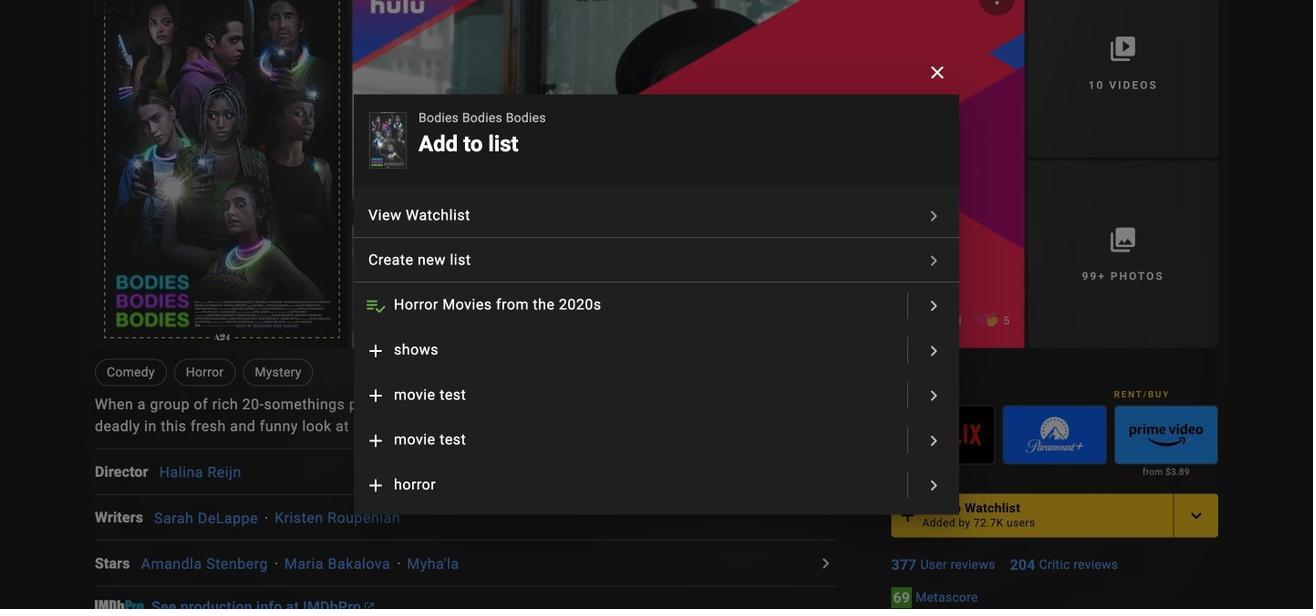 Task type: describe. For each thing, give the bounding box(es) containing it.
add image for go to list: movie test image
[[365, 385, 387, 407]]

go to list: movie test image
[[923, 430, 945, 452]]

add image for go to list: shows image
[[365, 340, 387, 362]]

go to list: horror movies from the 2020s image
[[923, 295, 945, 317]]

go to list: movie test image
[[923, 385, 945, 407]]

go to list: horror image
[[923, 475, 945, 497]]

1 pete davidson, lee pace, chase sui wonders, amandla stenberg, rachel sennott, maria bakalova, and myha'la in bodies bodies bodies (2022) image from the top
[[368, 111, 408, 169]]

go to list: shows image
[[923, 340, 945, 362]]

tap to unmute image
[[367, 271, 403, 304]]

chevron right image
[[923, 250, 945, 272]]

watch official trailer 2 element
[[352, 0, 1025, 348]]



Task type: vqa. For each thing, say whether or not it's contained in the screenshot.
watchlist image
no



Task type: locate. For each thing, give the bounding box(es) containing it.
0 vertical spatial add image
[[365, 340, 387, 362]]

add image for go to list: horror 'icon'
[[365, 475, 387, 497]]

group
[[352, 0, 1025, 348], [368, 111, 408, 169], [891, 405, 996, 465], [1003, 405, 1107, 465], [1114, 405, 1218, 479], [1114, 405, 1218, 465]]

menu
[[354, 194, 959, 508]]

dialog
[[0, 0, 1313, 609]]

2 add image from the top
[[365, 475, 387, 497]]

close prompt image
[[927, 61, 949, 83]]

0 vertical spatial add image
[[365, 385, 387, 407]]

1 add image from the top
[[365, 385, 387, 407]]

1 add image from the top
[[365, 340, 387, 362]]

add image for go to list: movie test icon
[[365, 430, 387, 452]]

playlist add check image
[[365, 295, 387, 317]]

add image
[[365, 340, 387, 362], [365, 475, 387, 497]]

1 vertical spatial add image
[[365, 430, 387, 452]]

pete davidson, lee pace, chase sui wonders, amandla stenberg, rachel sennott, maria bakalova, and myha'la in bodies bodies bodies (2022) image
[[368, 111, 408, 169], [368, 111, 408, 169]]

1 vertical spatial add image
[[365, 475, 387, 497]]

2 add image from the top
[[365, 430, 387, 452]]

chevron right image
[[923, 205, 945, 227]]

add image
[[365, 385, 387, 407], [365, 430, 387, 452]]

2 pete davidson, lee pace, chase sui wonders, amandla stenberg, rachel sennott, maria bakalova, and myha'la in bodies bodies bodies (2022) image from the top
[[368, 111, 408, 169]]



